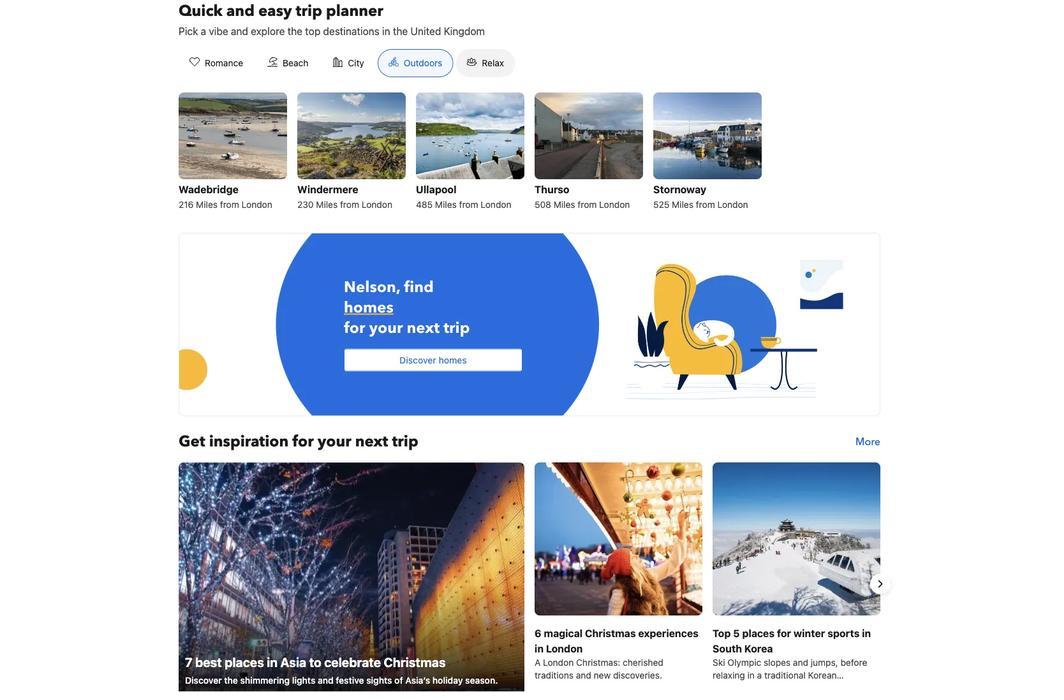 Task type: locate. For each thing, give the bounding box(es) containing it.
7 best places in asia to celebrate christmas region
[[168, 462, 891, 692]]

0 vertical spatial for
[[344, 318, 365, 339]]

discover down best
[[185, 675, 222, 686]]

from inside the stornoway 525 miles from london
[[696, 199, 715, 210]]

planner
[[326, 0, 383, 21]]

0 vertical spatial homes
[[344, 297, 394, 319]]

the left shimmering on the left of page
[[224, 675, 238, 686]]

1 horizontal spatial your
[[369, 318, 403, 339]]

find
[[404, 277, 434, 298]]

0 horizontal spatial places
[[225, 654, 264, 669]]

1 horizontal spatial homes
[[439, 355, 467, 365]]

1 vertical spatial discover
[[185, 675, 222, 686]]

united
[[411, 25, 441, 37]]

508
[[535, 199, 551, 210]]

london for windermere
[[362, 199, 392, 210]]

0 vertical spatial trip
[[296, 0, 322, 21]]

5 from from the left
[[696, 199, 715, 210]]

destinations
[[323, 25, 380, 37]]

from for windermere
[[340, 199, 359, 210]]

a
[[535, 657, 541, 668]]

sports
[[828, 627, 860, 639]]

miles inside thurso 508 miles from london
[[554, 199, 575, 210]]

in up a
[[535, 643, 544, 655]]

1 vertical spatial next
[[355, 431, 388, 452]]

the left united
[[393, 25, 408, 37]]

miles inside windermere 230 miles from london
[[316, 199, 338, 210]]

miles down ullapool
[[435, 199, 457, 210]]

places up shimmering on the left of page
[[225, 654, 264, 669]]

from inside thurso 508 miles from london
[[578, 199, 597, 210]]

places for 5
[[742, 627, 775, 639]]

lights
[[292, 675, 315, 686]]

miles for wadebridge
[[196, 199, 218, 210]]

the
[[288, 25, 303, 37], [393, 25, 408, 37], [224, 675, 238, 686]]

0 horizontal spatial trip
[[296, 0, 322, 21]]

2 miles from the left
[[316, 199, 338, 210]]

wadebridge 216 miles from london
[[179, 183, 272, 210]]

korean
[[808, 670, 837, 680]]

next inside nelson, find homes for your next trip
[[407, 318, 440, 339]]

stornoway
[[653, 183, 706, 196]]

from for ullapool
[[459, 199, 478, 210]]

cherished
[[623, 657, 663, 668]]

places
[[742, 627, 775, 639], [225, 654, 264, 669]]

in down olympic in the right of the page
[[747, 670, 755, 680]]

get inspiration for your next trip
[[179, 431, 418, 452]]

relaxing
[[713, 670, 745, 680]]

from for thurso
[[578, 199, 597, 210]]

and down the to
[[318, 675, 334, 686]]

0 horizontal spatial christmas
[[384, 654, 446, 669]]

in up shimmering on the left of page
[[267, 654, 278, 669]]

5 miles from the left
[[672, 199, 694, 210]]

from inside windermere 230 miles from london
[[340, 199, 359, 210]]

for left the winter
[[777, 627, 791, 639]]

homes
[[344, 297, 394, 319], [439, 355, 467, 365]]

places inside top 5 places for winter sports in south korea ski olympic slopes and jumps, before relaxing in a traditional korean bathhouse
[[742, 627, 775, 639]]

bathhouse
[[713, 683, 756, 692]]

0 horizontal spatial homes
[[344, 297, 394, 319]]

1 horizontal spatial next
[[407, 318, 440, 339]]

olympic
[[728, 657, 761, 668]]

asia's
[[405, 675, 430, 686]]

london
[[242, 199, 272, 210], [362, 199, 392, 210], [481, 199, 511, 210], [599, 199, 630, 210], [718, 199, 748, 210], [546, 643, 583, 655], [543, 657, 574, 668]]

experiences
[[638, 627, 699, 639]]

6
[[535, 627, 541, 639]]

london inside ullapool 485 miles from london
[[481, 199, 511, 210]]

the left top
[[288, 25, 303, 37]]

trip inside 'quick and easy trip planner pick a vibe and explore the top destinations in the united kingdom'
[[296, 0, 322, 21]]

1 from from the left
[[220, 199, 239, 210]]

7
[[185, 654, 192, 669]]

and up the "traditional"
[[793, 657, 808, 668]]

0 vertical spatial next
[[407, 318, 440, 339]]

miles
[[196, 199, 218, 210], [316, 199, 338, 210], [435, 199, 457, 210], [554, 199, 575, 210], [672, 199, 694, 210]]

miles inside ullapool 485 miles from london
[[435, 199, 457, 210]]

miles for ullapool
[[435, 199, 457, 210]]

and
[[226, 0, 255, 21], [231, 25, 248, 37], [793, 657, 808, 668], [576, 670, 591, 680], [318, 675, 334, 686]]

places inside the 7 best places in asia to celebrate christmas discover the shimmering lights and festive sights of asia's holiday season.
[[225, 654, 264, 669]]

and left new
[[576, 670, 591, 680]]

from inside ullapool 485 miles from london
[[459, 199, 478, 210]]

0 horizontal spatial discover
[[185, 675, 222, 686]]

1 horizontal spatial christmas
[[585, 627, 636, 639]]

trip
[[296, 0, 322, 21], [444, 318, 470, 339], [392, 431, 418, 452]]

tab list
[[168, 49, 525, 78]]

a inside top 5 places for winter sports in south korea ski olympic slopes and jumps, before relaxing in a traditional korean bathhouse
[[757, 670, 762, 680]]

1 horizontal spatial places
[[742, 627, 775, 639]]

discover
[[400, 355, 436, 365], [185, 675, 222, 686]]

from down wadebridge
[[220, 199, 239, 210]]

london inside 'wadebridge 216 miles from london'
[[242, 199, 272, 210]]

for down nelson,
[[344, 318, 365, 339]]

top 5 places for winter sports in south korea ski olympic slopes and jumps, before relaxing in a traditional korean bathhouse
[[713, 627, 871, 692]]

0 horizontal spatial a
[[201, 25, 206, 37]]

from right 485 at the top of the page
[[459, 199, 478, 210]]

discover down nelson, find homes for your next trip
[[400, 355, 436, 365]]

christmas up the christmas:
[[585, 627, 636, 639]]

from down the windermere
[[340, 199, 359, 210]]

inspiration
[[209, 431, 289, 452]]

places up korea
[[742, 627, 775, 639]]

1 vertical spatial for
[[292, 431, 314, 452]]

your
[[369, 318, 403, 339], [318, 431, 351, 452]]

for for nelson, find homes for your next trip
[[344, 318, 365, 339]]

asia
[[280, 654, 306, 669]]

3 from from the left
[[459, 199, 478, 210]]

more
[[856, 435, 881, 449]]

for inside nelson, find homes for your next trip
[[344, 318, 365, 339]]

2 horizontal spatial for
[[777, 627, 791, 639]]

miles down wadebridge
[[196, 199, 218, 210]]

a left vibe
[[201, 25, 206, 37]]

1 horizontal spatial a
[[757, 670, 762, 680]]

wadebridge
[[179, 183, 239, 196]]

miles down stornoway
[[672, 199, 694, 210]]

from right 508
[[578, 199, 597, 210]]

city button
[[322, 49, 375, 77]]

miles down the windermere
[[316, 199, 338, 210]]

from
[[220, 199, 239, 210], [340, 199, 359, 210], [459, 199, 478, 210], [578, 199, 597, 210], [696, 199, 715, 210]]

0 vertical spatial discover
[[400, 355, 436, 365]]

1 vertical spatial trip
[[444, 318, 470, 339]]

in
[[382, 25, 390, 37], [862, 627, 871, 639], [535, 643, 544, 655], [267, 654, 278, 669], [747, 670, 755, 680]]

for
[[344, 318, 365, 339], [292, 431, 314, 452], [777, 627, 791, 639]]

0 horizontal spatial your
[[318, 431, 351, 452]]

2 vertical spatial for
[[777, 627, 791, 639]]

miles inside the stornoway 525 miles from london
[[672, 199, 694, 210]]

a
[[201, 25, 206, 37], [757, 670, 762, 680]]

miles for stornoway
[[672, 199, 694, 210]]

christmas inside 6 magical christmas experiences in london a london christmas: cherished traditions and new discoveries.
[[585, 627, 636, 639]]

before
[[841, 657, 867, 668]]

london inside the stornoway 525 miles from london
[[718, 199, 748, 210]]

1 vertical spatial your
[[318, 431, 351, 452]]

top
[[305, 25, 320, 37]]

0 vertical spatial christmas
[[585, 627, 636, 639]]

outdoors button
[[378, 49, 453, 77]]

3 miles from the left
[[435, 199, 457, 210]]

in right the destinations
[[382, 25, 390, 37]]

miles down thurso
[[554, 199, 575, 210]]

christmas up asia's
[[384, 654, 446, 669]]

0 horizontal spatial next
[[355, 431, 388, 452]]

1 vertical spatial a
[[757, 670, 762, 680]]

vibe
[[209, 25, 228, 37]]

for inside top 5 places for winter sports in south korea ski olympic slopes and jumps, before relaxing in a traditional korean bathhouse
[[777, 627, 791, 639]]

in inside 'quick and easy trip planner pick a vibe and explore the top destinations in the united kingdom'
[[382, 25, 390, 37]]

from inside 'wadebridge 216 miles from london'
[[220, 199, 239, 210]]

london inside windermere 230 miles from london
[[362, 199, 392, 210]]

4 from from the left
[[578, 199, 597, 210]]

next
[[407, 318, 440, 339], [355, 431, 388, 452]]

from down stornoway
[[696, 199, 715, 210]]

1 horizontal spatial trip
[[392, 431, 418, 452]]

2 horizontal spatial trip
[[444, 318, 470, 339]]

nelson, find homes for your next trip
[[344, 277, 470, 339]]

1 miles from the left
[[196, 199, 218, 210]]

in inside the 7 best places in asia to celebrate christmas discover the shimmering lights and festive sights of asia's holiday season.
[[267, 654, 278, 669]]

quick
[[179, 0, 223, 21]]

best
[[195, 654, 222, 669]]

of
[[394, 675, 403, 686]]

1 horizontal spatial for
[[344, 318, 365, 339]]

0 horizontal spatial the
[[224, 675, 238, 686]]

london inside thurso 508 miles from london
[[599, 199, 630, 210]]

1 vertical spatial places
[[225, 654, 264, 669]]

4 miles from the left
[[554, 199, 575, 210]]

1 vertical spatial christmas
[[384, 654, 446, 669]]

christmas
[[585, 627, 636, 639], [384, 654, 446, 669]]

0 vertical spatial a
[[201, 25, 206, 37]]

1 horizontal spatial discover
[[400, 355, 436, 365]]

2 from from the left
[[340, 199, 359, 210]]

for right inspiration
[[292, 431, 314, 452]]

0 vertical spatial places
[[742, 627, 775, 639]]

a down olympic in the right of the page
[[757, 670, 762, 680]]

2 horizontal spatial the
[[393, 25, 408, 37]]

miles inside 'wadebridge 216 miles from london'
[[196, 199, 218, 210]]

0 vertical spatial your
[[369, 318, 403, 339]]



Task type: describe. For each thing, give the bounding box(es) containing it.
relax
[[482, 58, 504, 68]]

in right sports
[[862, 627, 871, 639]]

places for best
[[225, 654, 264, 669]]

pick
[[179, 25, 198, 37]]

230
[[297, 199, 314, 210]]

easy
[[258, 0, 292, 21]]

season.
[[465, 675, 498, 686]]

and inside the 7 best places in asia to celebrate christmas discover the shimmering lights and festive sights of asia's holiday season.
[[318, 675, 334, 686]]

miles for windermere
[[316, 199, 338, 210]]

windermere 230 miles from london
[[297, 183, 392, 210]]

top 5 places for winter sports in south korea image
[[713, 462, 881, 615]]

ski
[[713, 657, 725, 668]]

nelson,
[[344, 277, 400, 298]]

romance
[[205, 58, 243, 68]]

korea
[[744, 643, 773, 655]]

traditional
[[764, 670, 806, 680]]

7 best places in asia to celebrate christmas discover the shimmering lights and festive sights of asia's holiday season.
[[185, 654, 498, 686]]

beach
[[283, 58, 308, 68]]

and inside 6 magical christmas experiences in london a london christmas: cherished traditions and new discoveries.
[[576, 670, 591, 680]]

525
[[653, 199, 670, 210]]

get
[[179, 431, 205, 452]]

slopes
[[764, 657, 791, 668]]

windermere
[[297, 183, 358, 196]]

jumps,
[[811, 657, 838, 668]]

and right vibe
[[231, 25, 248, 37]]

216
[[179, 199, 194, 210]]

from for stornoway
[[696, 199, 715, 210]]

outdoors
[[404, 58, 442, 68]]

romance button
[[179, 49, 254, 77]]

discover inside the 7 best places in asia to celebrate christmas discover the shimmering lights and festive sights of asia's holiday season.
[[185, 675, 222, 686]]

thurso
[[535, 183, 570, 196]]

next image
[[873, 576, 888, 592]]

new
[[594, 670, 611, 680]]

ullapool
[[416, 183, 457, 196]]

for for top 5 places for winter sports in south korea ski olympic slopes and jumps, before relaxing in a traditional korean bathhouse
[[777, 627, 791, 639]]

ullapool 485 miles from london
[[416, 183, 511, 210]]

sights
[[366, 675, 392, 686]]

beach button
[[257, 49, 319, 77]]

1 horizontal spatial the
[[288, 25, 303, 37]]

a inside 'quick and easy trip planner pick a vibe and explore the top destinations in the united kingdom'
[[201, 25, 206, 37]]

holiday
[[433, 675, 463, 686]]

trip inside nelson, find homes for your next trip
[[444, 318, 470, 339]]

5
[[733, 627, 740, 639]]

more link
[[856, 432, 881, 452]]

london for ullapool
[[481, 199, 511, 210]]

discover homes
[[400, 355, 467, 365]]

shimmering
[[240, 675, 290, 686]]

traditions
[[535, 670, 574, 680]]

in inside 6 magical christmas experiences in london a london christmas: cherished traditions and new discoveries.
[[535, 643, 544, 655]]

homes inside nelson, find homes for your next trip
[[344, 297, 394, 319]]

christmas inside the 7 best places in asia to celebrate christmas discover the shimmering lights and festive sights of asia's holiday season.
[[384, 654, 446, 669]]

festive
[[336, 675, 364, 686]]

winter
[[794, 627, 825, 639]]

south
[[713, 643, 742, 655]]

to
[[309, 654, 321, 669]]

london for wadebridge
[[242, 199, 272, 210]]

christmas:
[[576, 657, 620, 668]]

stornoway 525 miles from london
[[653, 183, 748, 210]]

discoveries.
[[613, 670, 662, 680]]

0 horizontal spatial for
[[292, 431, 314, 452]]

top
[[713, 627, 731, 639]]

1 vertical spatial homes
[[439, 355, 467, 365]]

6 magical christmas experiences in london image
[[535, 462, 703, 615]]

your inside nelson, find homes for your next trip
[[369, 318, 403, 339]]

and inside top 5 places for winter sports in south korea ski olympic slopes and jumps, before relaxing in a traditional korean bathhouse
[[793, 657, 808, 668]]

thurso 508 miles from london
[[535, 183, 630, 210]]

city
[[348, 58, 364, 68]]

explore
[[251, 25, 285, 37]]

relax button
[[456, 49, 515, 77]]

485
[[416, 199, 433, 210]]

6 magical christmas experiences in london a london christmas: cherished traditions and new discoveries.
[[535, 627, 699, 680]]

the inside the 7 best places in asia to celebrate christmas discover the shimmering lights and festive sights of asia's holiday season.
[[224, 675, 238, 686]]

london for stornoway
[[718, 199, 748, 210]]

quick and easy trip planner pick a vibe and explore the top destinations in the united kingdom
[[179, 0, 485, 37]]

celebrate
[[324, 654, 381, 669]]

from for wadebridge
[[220, 199, 239, 210]]

london for thurso
[[599, 199, 630, 210]]

and up vibe
[[226, 0, 255, 21]]

2 vertical spatial trip
[[392, 431, 418, 452]]

miles for thurso
[[554, 199, 575, 210]]

kingdom
[[444, 25, 485, 37]]

magical
[[544, 627, 583, 639]]

tab list containing romance
[[168, 49, 525, 78]]



Task type: vqa. For each thing, say whether or not it's contained in the screenshot.
the leftmost YOU
no



